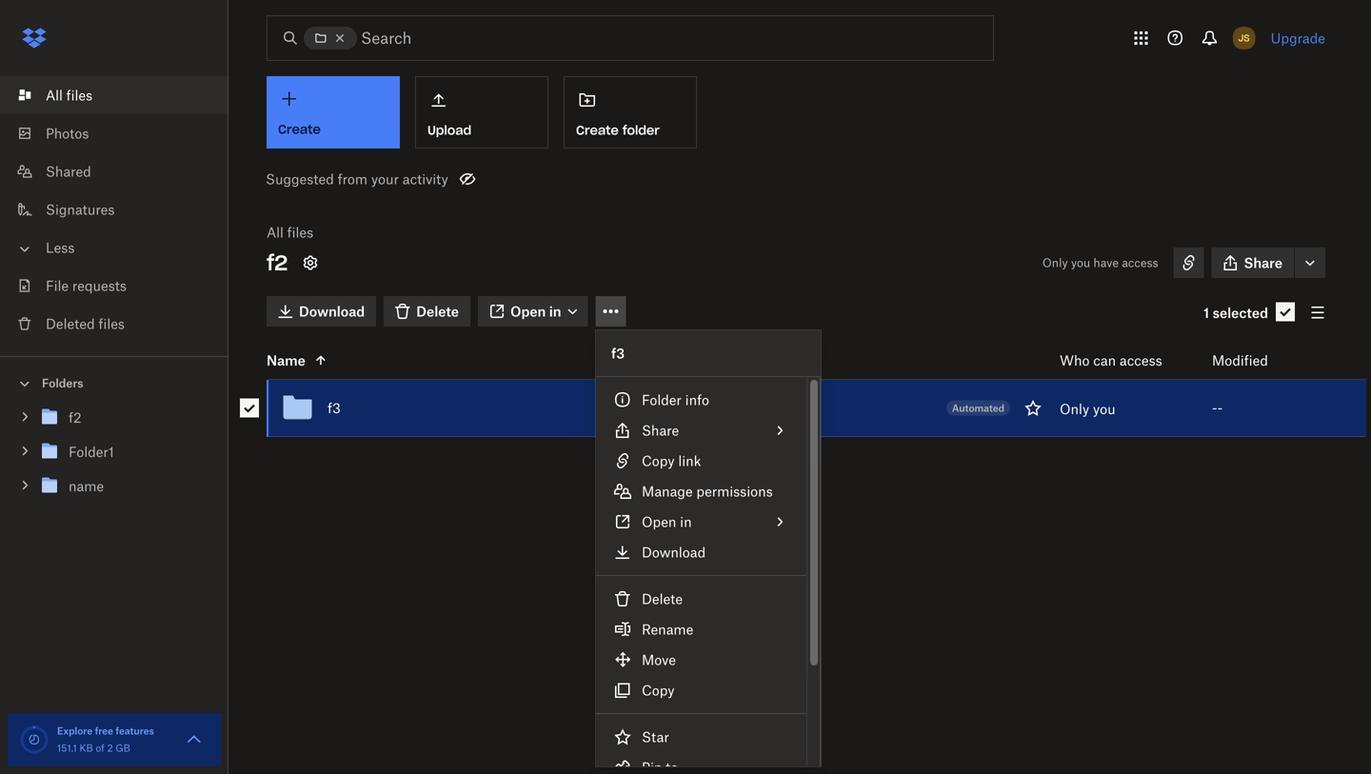 Task type: describe. For each thing, give the bounding box(es) containing it.
create
[[576, 122, 619, 138]]

photos link
[[15, 114, 229, 152]]

quota usage element
[[19, 725, 50, 755]]

1 vertical spatial all files link
[[267, 223, 314, 242]]

kb
[[79, 743, 93, 755]]

star menu item
[[596, 722, 807, 753]]

name f3, modified 11/20/2023 11:54 am, element
[[225, 380, 1367, 437]]

--
[[1213, 400, 1223, 416]]

copy for copy
[[642, 683, 675, 699]]

you for only you have access
[[1072, 256, 1091, 270]]

only for only you have access
[[1043, 256, 1069, 270]]

delete
[[642, 591, 683, 607]]

rename
[[642, 622, 694, 638]]

in
[[680, 514, 692, 530]]

photos
[[46, 125, 89, 141]]

1
[[1204, 305, 1210, 321]]

move
[[642, 652, 676, 668]]

1 - from the left
[[1213, 400, 1218, 416]]

open
[[642, 514, 677, 530]]

2 - from the left
[[1218, 400, 1223, 416]]

2
[[107, 743, 113, 755]]

explore free features 151.1 kb of 2 gb
[[57, 725, 154, 755]]

features
[[116, 725, 154, 737]]

delete menu item
[[596, 584, 807, 614]]

who can access
[[1060, 352, 1163, 369]]

modified button
[[1213, 349, 1319, 372]]

folders
[[42, 376, 83, 391]]

selected
[[1213, 305, 1269, 321]]

f3 link
[[328, 397, 341, 420]]

list containing all files
[[0, 65, 229, 356]]

manage permissions
[[642, 483, 773, 500]]

download menu item
[[596, 537, 807, 568]]

copy for copy link
[[642, 453, 675, 469]]

0 horizontal spatial all files link
[[15, 76, 229, 114]]

manage
[[642, 483, 693, 500]]

deleted files link
[[15, 305, 229, 343]]

create folder
[[576, 122, 660, 138]]

rename menu item
[[596, 614, 807, 645]]

explore
[[57, 725, 93, 737]]

link
[[679, 453, 702, 469]]

only for only you
[[1060, 401, 1090, 417]]

share button
[[1212, 248, 1295, 278]]

open in
[[642, 514, 692, 530]]

copy link
[[642, 453, 702, 469]]

move menu item
[[596, 645, 807, 675]]

1 selected
[[1204, 305, 1269, 321]]

all inside list item
[[46, 87, 63, 103]]

dropbox image
[[15, 19, 53, 57]]

your
[[371, 171, 399, 187]]

files for leftmost all files link
[[66, 87, 93, 103]]

create folder button
[[564, 76, 697, 149]]

add to starred image
[[1022, 397, 1045, 420]]



Task type: vqa. For each thing, say whether or not it's contained in the screenshot.
Accounting & finance
no



Task type: locate. For each thing, give the bounding box(es) containing it.
2 horizontal spatial files
[[287, 224, 314, 241]]

1 vertical spatial copy
[[642, 683, 675, 699]]

files up f2
[[287, 224, 314, 241]]

0 vertical spatial you
[[1072, 256, 1091, 270]]

share inside button
[[1245, 255, 1283, 271]]

1 horizontal spatial f3
[[612, 345, 625, 362]]

copy menu item
[[596, 675, 807, 706]]

copy
[[642, 453, 675, 469], [642, 683, 675, 699]]

copy inside menu item
[[642, 683, 675, 699]]

file
[[46, 278, 69, 294]]

only inside button
[[1060, 401, 1090, 417]]

free
[[95, 725, 113, 737]]

all
[[46, 87, 63, 103], [267, 224, 284, 241]]

only you have access
[[1043, 256, 1159, 270]]

files for deleted files link
[[99, 316, 125, 332]]

0 vertical spatial share
[[1245, 255, 1283, 271]]

all up f2
[[267, 224, 284, 241]]

deleted
[[46, 316, 95, 332]]

from
[[338, 171, 368, 187]]

file requests
[[46, 278, 127, 294]]

1 horizontal spatial all files link
[[267, 223, 314, 242]]

1 horizontal spatial files
[[99, 316, 125, 332]]

open in menu item
[[596, 507, 807, 537]]

f2
[[267, 250, 288, 276]]

1 vertical spatial files
[[287, 224, 314, 241]]

access right the can
[[1120, 352, 1163, 369]]

share down folder
[[642, 423, 679, 439]]

copy inside "menu item"
[[642, 453, 675, 469]]

name
[[267, 352, 306, 369]]

files down file requests link
[[99, 316, 125, 332]]

access right have
[[1122, 256, 1159, 270]]

can
[[1094, 352, 1117, 369]]

info
[[686, 392, 710, 408]]

shared link
[[15, 152, 229, 191]]

you for only you
[[1094, 401, 1116, 417]]

1 vertical spatial all files
[[267, 224, 314, 241]]

upgrade link
[[1272, 30, 1326, 46]]

all files link
[[15, 76, 229, 114], [267, 223, 314, 242]]

only you button
[[1060, 399, 1116, 420]]

all files list item
[[0, 76, 229, 114]]

manage permissions menu item
[[596, 476, 807, 507]]

1 vertical spatial only
[[1060, 401, 1090, 417]]

folder info
[[642, 392, 710, 408]]

0 horizontal spatial you
[[1072, 256, 1091, 270]]

group
[[0, 397, 229, 518]]

you inside button
[[1094, 401, 1116, 417]]

only right the add to starred icon
[[1060, 401, 1090, 417]]

0 vertical spatial copy
[[642, 453, 675, 469]]

you left have
[[1072, 256, 1091, 270]]

1 horizontal spatial all
[[267, 224, 284, 241]]

0 vertical spatial all
[[46, 87, 63, 103]]

0 horizontal spatial f3
[[328, 400, 341, 416]]

less image
[[15, 240, 34, 259]]

table
[[225, 342, 1367, 437]]

share
[[1245, 255, 1283, 271], [642, 423, 679, 439]]

1 vertical spatial f3
[[328, 400, 341, 416]]

1 horizontal spatial share
[[1245, 255, 1283, 271]]

all files link up the photos
[[15, 76, 229, 114]]

modified
[[1213, 352, 1269, 369]]

1 horizontal spatial you
[[1094, 401, 1116, 417]]

0 horizontal spatial all
[[46, 87, 63, 103]]

name button
[[267, 349, 1014, 372]]

folder
[[642, 392, 682, 408]]

copy down move
[[642, 683, 675, 699]]

only
[[1043, 256, 1069, 270], [1060, 401, 1090, 417]]

files
[[66, 87, 93, 103], [287, 224, 314, 241], [99, 316, 125, 332]]

download
[[642, 544, 706, 561]]

who
[[1060, 352, 1090, 369]]

menu item
[[596, 753, 807, 775]]

only you
[[1060, 401, 1116, 417]]

star
[[642, 729, 670, 745]]

0 horizontal spatial all files
[[46, 87, 93, 103]]

0 vertical spatial access
[[1122, 256, 1159, 270]]

menu containing f3
[[596, 331, 821, 775]]

all files inside list item
[[46, 87, 93, 103]]

have
[[1094, 256, 1119, 270]]

deleted files
[[46, 316, 125, 332]]

suggested from your activity
[[266, 171, 448, 187]]

table containing name
[[225, 342, 1367, 437]]

f3
[[612, 345, 625, 362], [328, 400, 341, 416]]

share inside menu item
[[642, 423, 679, 439]]

1 copy from the top
[[642, 453, 675, 469]]

list
[[0, 65, 229, 356]]

0 vertical spatial f3
[[612, 345, 625, 362]]

151.1
[[57, 743, 77, 755]]

files inside list item
[[66, 87, 93, 103]]

2 copy from the top
[[642, 683, 675, 699]]

you
[[1072, 256, 1091, 270], [1094, 401, 1116, 417]]

share menu item
[[596, 415, 807, 446]]

share up "selected"
[[1245, 255, 1283, 271]]

requests
[[72, 278, 127, 294]]

-
[[1213, 400, 1218, 416], [1218, 400, 1223, 416]]

copy left link
[[642, 453, 675, 469]]

files up the photos
[[66, 87, 93, 103]]

0 horizontal spatial files
[[66, 87, 93, 103]]

shared
[[46, 163, 91, 180]]

copy link menu item
[[596, 446, 807, 476]]

menu
[[596, 331, 821, 775]]

0 vertical spatial only
[[1043, 256, 1069, 270]]

all files
[[46, 87, 93, 103], [267, 224, 314, 241]]

1 horizontal spatial all files
[[267, 224, 314, 241]]

1 vertical spatial share
[[642, 423, 679, 439]]

permissions
[[697, 483, 773, 500]]

folders button
[[0, 369, 229, 397]]

0 vertical spatial files
[[66, 87, 93, 103]]

suggested
[[266, 171, 334, 187]]

activity
[[403, 171, 448, 187]]

0 vertical spatial all files
[[46, 87, 93, 103]]

all files link up f2
[[267, 223, 314, 242]]

access
[[1122, 256, 1159, 270], [1120, 352, 1163, 369]]

you down the can
[[1094, 401, 1116, 417]]

all up the photos
[[46, 87, 63, 103]]

file requests link
[[15, 267, 229, 305]]

1 vertical spatial access
[[1120, 352, 1163, 369]]

1 vertical spatial you
[[1094, 401, 1116, 417]]

signatures
[[46, 201, 115, 218]]

of
[[96, 743, 105, 755]]

folder
[[623, 122, 660, 138]]

automated
[[953, 402, 1005, 414]]

signatures link
[[15, 191, 229, 229]]

only left have
[[1043, 256, 1069, 270]]

gb
[[116, 743, 130, 755]]

all files up the photos
[[46, 87, 93, 103]]

less
[[46, 240, 75, 256]]

folder info menu item
[[596, 385, 807, 415]]

upgrade
[[1272, 30, 1326, 46]]

1 vertical spatial all
[[267, 224, 284, 241]]

0 horizontal spatial share
[[642, 423, 679, 439]]

all files up f2
[[267, 224, 314, 241]]

access inside table
[[1120, 352, 1163, 369]]

2 vertical spatial files
[[99, 316, 125, 332]]

0 vertical spatial all files link
[[15, 76, 229, 114]]



